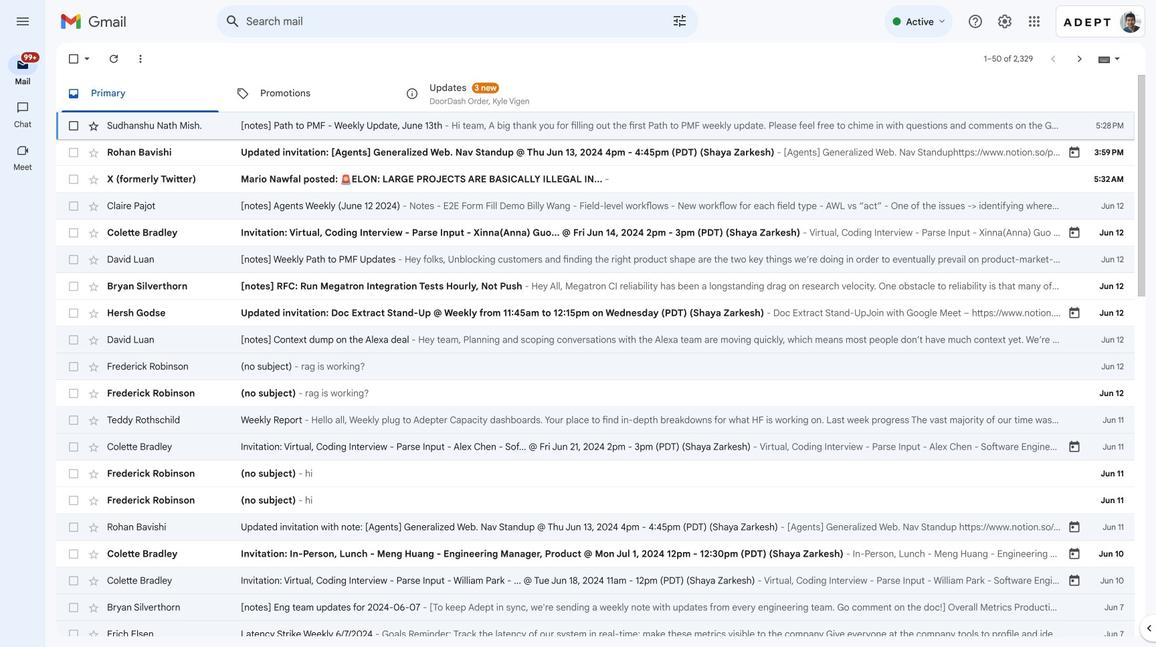 Task type: vqa. For each thing, say whether or not it's contained in the screenshot.
'ITALIC ‪(⌘I)‬' IMAGE
no



Task type: describe. For each thing, give the bounding box(es) containing it.
15 row from the top
[[56, 487, 1135, 514]]

14 row from the top
[[56, 460, 1135, 487]]

main menu image
[[15, 13, 31, 29]]

1 heading from the top
[[0, 76, 46, 87]]

Search mail search field
[[217, 5, 699, 37]]

3 row from the top
[[56, 166, 1135, 193]]

2 heading from the top
[[0, 119, 46, 130]]

17 row from the top
[[56, 541, 1135, 567]]

settings image
[[997, 13, 1013, 29]]

10 row from the top
[[56, 353, 1135, 380]]

updates, 3 new messages, tab
[[395, 75, 563, 112]]

11 row from the top
[[56, 380, 1135, 407]]

search mail image
[[221, 9, 245, 33]]

support image
[[968, 13, 984, 29]]

4 row from the top
[[56, 193, 1135, 219]]

primary tab
[[56, 75, 224, 112]]

calendar event image
[[1068, 440, 1081, 454]]

13 row from the top
[[56, 434, 1135, 460]]

2 calendar event image from the top
[[1068, 547, 1081, 561]]

🚨 image
[[340, 174, 352, 186]]

2 row from the top
[[56, 139, 1135, 166]]

7 row from the top
[[56, 273, 1135, 300]]

16 row from the top
[[56, 514, 1135, 541]]

9 row from the top
[[56, 327, 1135, 353]]

refresh image
[[107, 52, 120, 66]]

more email options image
[[134, 52, 147, 66]]

older image
[[1073, 52, 1087, 66]]

1 row from the top
[[56, 112, 1135, 139]]

3 calendar event image from the top
[[1068, 574, 1081, 588]]



Task type: locate. For each thing, give the bounding box(es) containing it.
0 vertical spatial heading
[[0, 76, 46, 87]]

5 row from the top
[[56, 219, 1135, 246]]

0 vertical spatial calendar event image
[[1068, 521, 1081, 534]]

tab list
[[56, 75, 1135, 112]]

1 vertical spatial heading
[[0, 119, 46, 130]]

8 row from the top
[[56, 300, 1135, 327]]

1 vertical spatial calendar event image
[[1068, 547, 1081, 561]]

navigation
[[0, 43, 47, 647]]

12 row from the top
[[56, 407, 1135, 434]]

6 row from the top
[[56, 246, 1135, 273]]

2 vertical spatial calendar event image
[[1068, 574, 1081, 588]]

19 row from the top
[[56, 594, 1135, 621]]

18 row from the top
[[56, 567, 1135, 594]]

20 row from the top
[[56, 621, 1135, 647]]

heading
[[0, 76, 46, 87], [0, 119, 46, 130], [0, 162, 46, 173]]

None checkbox
[[67, 146, 80, 159], [67, 173, 80, 186], [67, 199, 80, 213], [67, 253, 80, 266], [67, 280, 80, 293], [67, 333, 80, 347], [67, 387, 80, 400], [67, 467, 80, 480], [67, 601, 80, 614], [67, 146, 80, 159], [67, 173, 80, 186], [67, 199, 80, 213], [67, 253, 80, 266], [67, 280, 80, 293], [67, 333, 80, 347], [67, 387, 80, 400], [67, 467, 80, 480], [67, 601, 80, 614]]

2 vertical spatial heading
[[0, 162, 46, 173]]

advanced search options image
[[666, 7, 693, 34]]

promotions tab
[[226, 75, 394, 112]]

gmail image
[[60, 8, 133, 35]]

calendar event image
[[1068, 521, 1081, 534], [1068, 547, 1081, 561], [1068, 574, 1081, 588]]

3 heading from the top
[[0, 162, 46, 173]]

row
[[56, 112, 1135, 139], [56, 139, 1135, 166], [56, 166, 1135, 193], [56, 193, 1135, 219], [56, 219, 1135, 246], [56, 246, 1135, 273], [56, 273, 1135, 300], [56, 300, 1135, 327], [56, 327, 1135, 353], [56, 353, 1135, 380], [56, 380, 1135, 407], [56, 407, 1135, 434], [56, 434, 1135, 460], [56, 460, 1135, 487], [56, 487, 1135, 514], [56, 514, 1135, 541], [56, 541, 1135, 567], [56, 567, 1135, 594], [56, 594, 1135, 621], [56, 621, 1135, 647]]

None checkbox
[[67, 52, 80, 66], [67, 119, 80, 132], [67, 226, 80, 240], [67, 306, 80, 320], [67, 360, 80, 373], [67, 414, 80, 427], [67, 440, 80, 454], [67, 494, 80, 507], [67, 521, 80, 534], [67, 547, 80, 561], [67, 574, 80, 588], [67, 628, 80, 641], [67, 52, 80, 66], [67, 119, 80, 132], [67, 226, 80, 240], [67, 306, 80, 320], [67, 360, 80, 373], [67, 414, 80, 427], [67, 440, 80, 454], [67, 494, 80, 507], [67, 521, 80, 534], [67, 547, 80, 561], [67, 574, 80, 588], [67, 628, 80, 641]]

main content
[[56, 75, 1135, 647]]

select input tool image
[[1114, 54, 1122, 64]]

Search mail text field
[[246, 15, 634, 28]]

1 calendar event image from the top
[[1068, 521, 1081, 534]]



